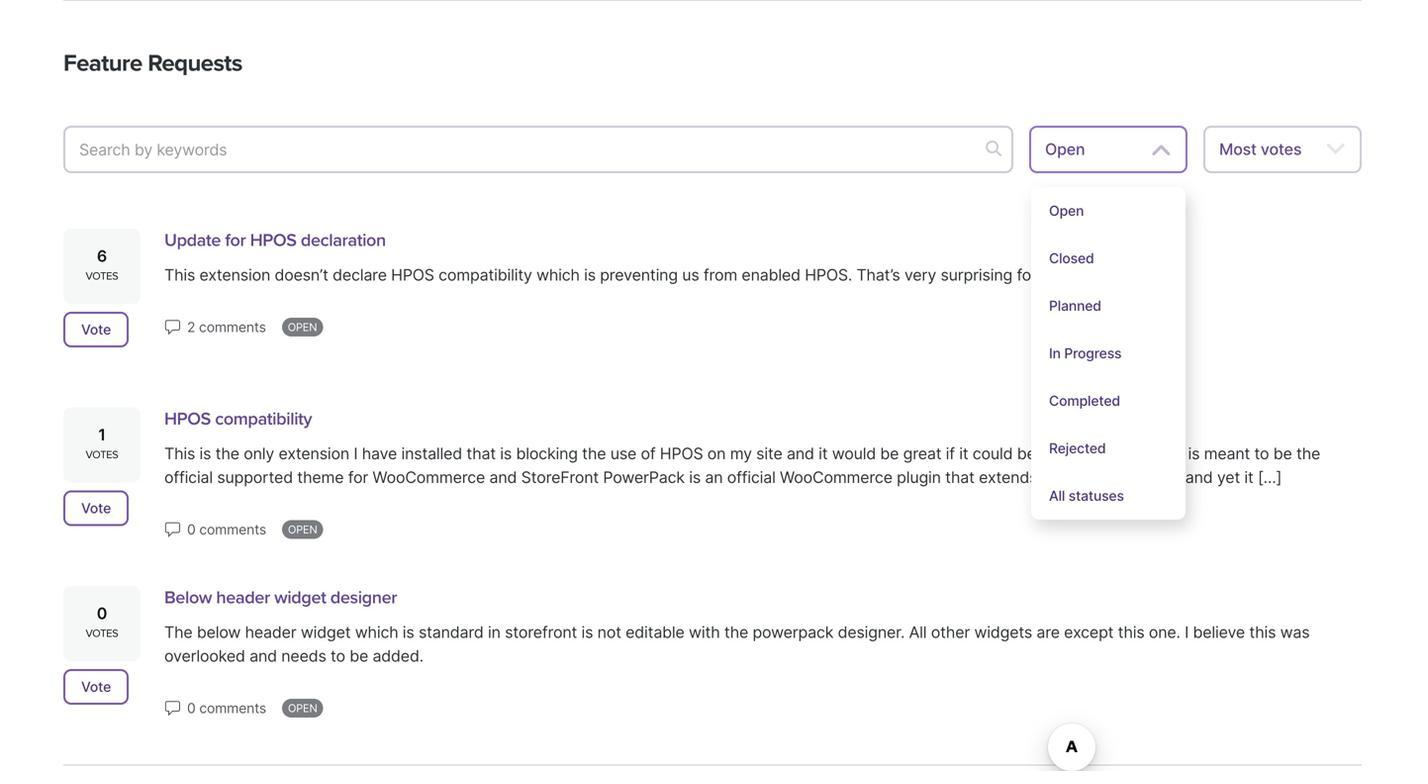 Task type: describe. For each thing, give the bounding box(es) containing it.
angle down image
[[1326, 138, 1347, 162]]

0 for hpos
[[187, 522, 196, 538]]

the left the only
[[216, 444, 240, 464]]

from
[[704, 266, 738, 285]]

that's
[[857, 266, 901, 285]]

closed
[[1050, 250, 1095, 267]]

this is the only extension i have installed that is blocking the use of hpos on my site and it would be great if it could be updated. storefront is meant to be the official supported theme for woocommerce and storefront powerpack is an official woocommerce plugin that extends the themes feature and yet it […] link
[[164, 444, 1321, 487]]

is left not
[[582, 623, 593, 642]]

have
[[362, 444, 397, 464]]

be inside the below header widget which is standard in storefront is not editable with the powerpack designer. all other widgets are except this one. i believe this was overlooked and needs to be added.
[[350, 647, 369, 666]]

open up open option
[[1046, 140, 1086, 159]]

very
[[905, 266, 937, 285]]

0 vertical spatial header
[[216, 587, 270, 609]]

votes
[[1261, 140, 1302, 159]]

1 vertical spatial 0
[[97, 604, 107, 623]]

most votes
[[1220, 140, 1302, 159]]

vote button for hpos
[[63, 491, 129, 526]]

is up the added.
[[403, 623, 415, 642]]

votes for below
[[86, 627, 118, 640]]

planned option
[[1032, 282, 1186, 330]]

widget inside the below header widget which is standard in storefront is not editable with the powerpack designer. all other widgets are except this one. i believe this was overlooked and needs to be added.
[[301, 623, 351, 642]]

open option
[[1032, 187, 1186, 235]]

meant
[[1205, 444, 1251, 464]]

rejected option
[[1032, 425, 1186, 472]]

on
[[708, 444, 726, 464]]

i inside the below header widget which is standard in storefront is not editable with the powerpack designer. all other widgets are except this one. i believe this was overlooked and needs to be added.
[[1185, 623, 1189, 642]]

2
[[187, 319, 195, 336]]

vote button for update
[[63, 312, 129, 348]]

header inside the below header widget which is standard in storefront is not editable with the powerpack designer. all other widgets are except this one. i believe this was overlooked and needs to be added.
[[245, 623, 297, 642]]

designer.
[[838, 623, 905, 642]]

below header widget designer link
[[164, 587, 397, 609]]

is left blocking
[[500, 444, 512, 464]]

updated.
[[1041, 444, 1106, 464]]

0 horizontal spatial extension
[[200, 266, 270, 285]]

could
[[973, 444, 1013, 464]]

installed
[[402, 444, 463, 464]]

be left great
[[881, 444, 899, 464]]

below
[[197, 623, 241, 642]]

2 this from the left
[[1250, 623, 1277, 642]]

this extension doesn't declare hpos compatibility which is preventing us from enabled hpos. that's very surprising for al official plugin.
[[164, 266, 1160, 285]]

vote for below
[[81, 679, 111, 696]]

be up 'extends' at right
[[1018, 444, 1036, 464]]

standard
[[419, 623, 484, 642]]

in
[[1050, 345, 1061, 362]]

votes for hpos
[[86, 449, 118, 462]]

Most votes field
[[1204, 126, 1363, 173]]

2 horizontal spatial official
[[1059, 266, 1107, 285]]

would
[[833, 444, 876, 464]]

[…]
[[1259, 468, 1283, 487]]

except
[[1065, 623, 1114, 642]]

believe
[[1194, 623, 1246, 642]]

is left preventing
[[584, 266, 596, 285]]

comments for hpos
[[199, 319, 266, 336]]

are
[[1037, 623, 1060, 642]]

overlooked
[[164, 647, 245, 666]]

0             comments for compatibility
[[187, 522, 266, 538]]

0             comments link for compatibility
[[187, 520, 266, 540]]

votes for update
[[86, 270, 118, 283]]

surprising
[[941, 266, 1013, 285]]

hpos compatibility link
[[164, 409, 312, 430]]

none field containing open
[[1030, 126, 1188, 520]]

great
[[904, 444, 942, 464]]

2             comments link
[[187, 317, 266, 338]]

plugin
[[897, 468, 942, 487]]

2             comments
[[187, 319, 266, 336]]

closed option
[[1032, 235, 1186, 282]]

if
[[946, 444, 955, 464]]

widgets
[[975, 623, 1033, 642]]

the below header widget which is standard in storefront is not editable with the powerpack designer. all other widgets are except this one. i believe this was overlooked and needs to be added. link
[[164, 623, 1311, 666]]

designer
[[331, 587, 397, 609]]

0 horizontal spatial it
[[819, 444, 828, 464]]

open inside option
[[1050, 203, 1085, 219]]

declare
[[333, 266, 387, 285]]

below
[[164, 587, 212, 609]]

powerpack
[[753, 623, 834, 642]]

0 vertical spatial which
[[537, 266, 580, 285]]

plugin.
[[1111, 266, 1160, 285]]

this for hpos compatibility
[[164, 444, 195, 464]]

1
[[98, 425, 106, 445]]

the down updated.
[[1042, 468, 1066, 487]]

2 horizontal spatial for
[[1017, 266, 1038, 285]]

0 vertical spatial widget
[[274, 587, 326, 609]]

blocking
[[516, 444, 578, 464]]

use
[[611, 444, 637, 464]]

0 for below
[[187, 700, 196, 717]]

theme
[[297, 468, 344, 487]]

statuses
[[1069, 488, 1125, 505]]

0 horizontal spatial compatibility
[[215, 409, 312, 430]]

2 woocommerce from the left
[[780, 468, 893, 487]]

of
[[641, 444, 656, 464]]

al
[[1042, 266, 1054, 285]]

to inside the below header widget which is standard in storefront is not editable with the powerpack designer. all other widgets are except this one. i believe this was overlooked and needs to be added.
[[331, 647, 346, 666]]

open for hpos compatibility
[[288, 524, 317, 536]]

feature requests
[[63, 49, 242, 78]]

declaration
[[301, 230, 386, 251]]

the
[[164, 623, 193, 642]]

0 horizontal spatial official
[[164, 468, 213, 487]]

is left an at bottom
[[689, 468, 701, 487]]

feature
[[1130, 468, 1182, 487]]

the left use
[[582, 444, 606, 464]]

list box inside field
[[1032, 187, 1186, 520]]

requests
[[148, 49, 242, 78]]

completed
[[1050, 393, 1121, 410]]

storefront
[[1110, 444, 1185, 464]]

completed option
[[1032, 377, 1186, 425]]

us
[[683, 266, 700, 285]]

only
[[244, 444, 274, 464]]

storefront
[[522, 468, 599, 487]]

0 vertical spatial for
[[225, 230, 246, 251]]

i inside the "this is the only extension i have installed that is blocking the use of hpos on my site and it would be great if it could be updated. storefront is meant to be the official supported theme for woocommerce and storefront powerpack is an official woocommerce plugin that extends the themes feature and yet it […]"
[[354, 444, 358, 464]]



Task type: vqa. For each thing, say whether or not it's contained in the screenshot.
yet
yes



Task type: locate. For each thing, give the bounding box(es) containing it.
yet
[[1218, 468, 1241, 487]]

preventing
[[600, 266, 678, 285]]

3 votes from the top
[[86, 627, 118, 640]]

2 vertical spatial vote
[[81, 679, 111, 696]]

hpos right 1
[[164, 409, 211, 430]]

and left needs
[[250, 647, 277, 666]]

was
[[1281, 623, 1311, 642]]

with
[[689, 623, 720, 642]]

angle down image
[[1152, 138, 1172, 162]]

1 horizontal spatial which
[[537, 266, 580, 285]]

1 votes from the top
[[86, 270, 118, 283]]

vote button
[[63, 312, 129, 348], [63, 491, 129, 526], [63, 670, 129, 705]]

0 horizontal spatial all
[[910, 623, 927, 642]]

vote button for below
[[63, 670, 129, 705]]

0
[[187, 522, 196, 538], [97, 604, 107, 623], [187, 700, 196, 717]]

enabled
[[742, 266, 801, 285]]

1 vertical spatial which
[[355, 623, 399, 642]]

all statuses
[[1050, 488, 1125, 505]]

added.
[[373, 647, 424, 666]]

1 horizontal spatial this
[[1250, 623, 1277, 642]]

not
[[598, 623, 622, 642]]

open down needs
[[288, 702, 317, 715]]

votes down '6'
[[86, 270, 118, 283]]

themes
[[1071, 468, 1125, 487]]

2 vertical spatial vote button
[[63, 670, 129, 705]]

doesn't
[[275, 266, 329, 285]]

1 vertical spatial for
[[1017, 266, 1038, 285]]

i right one.
[[1185, 623, 1189, 642]]

rejected
[[1050, 440, 1107, 457]]

hpos.
[[805, 266, 853, 285]]

is down hpos compatibility
[[200, 444, 211, 464]]

0 vertical spatial votes
[[86, 270, 118, 283]]

is left meant
[[1189, 444, 1200, 464]]

comments down supported
[[199, 522, 266, 538]]

supported
[[217, 468, 293, 487]]

0 vertical spatial all
[[1050, 488, 1066, 505]]

hpos right declare
[[391, 266, 435, 285]]

comments
[[199, 319, 266, 336], [199, 522, 266, 538], [199, 700, 266, 717]]

it right if
[[960, 444, 969, 464]]

most
[[1220, 140, 1257, 159]]

this inside the "this is the only extension i have installed that is blocking the use of hpos on my site and it would be great if it could be updated. storefront is meant to be the official supported theme for woocommerce and storefront powerpack is an official woocommerce plugin that extends the themes feature and yet it […]"
[[164, 444, 195, 464]]

hpos up doesn't
[[250, 230, 297, 251]]

1 vertical spatial 0             comments
[[187, 700, 266, 717]]

list box
[[1032, 187, 1186, 520]]

1 vertical spatial votes
[[86, 449, 118, 462]]

list box containing open
[[1032, 187, 1186, 520]]

the
[[216, 444, 240, 464], [582, 444, 606, 464], [1297, 444, 1321, 464], [1042, 468, 1066, 487], [725, 623, 749, 642]]

extension up theme in the bottom of the page
[[279, 444, 350, 464]]

votes down 1
[[86, 449, 118, 462]]

planned
[[1050, 298, 1102, 315]]

in progress
[[1050, 345, 1122, 362]]

be left the added.
[[350, 647, 369, 666]]

1 vertical spatial to
[[331, 647, 346, 666]]

hpos inside the "this is the only extension i have installed that is blocking the use of hpos on my site and it would be great if it could be updated. storefront is meant to be the official supported theme for woocommerce and storefront powerpack is an official woocommerce plugin that extends the themes feature and yet it […]"
[[660, 444, 704, 464]]

1 vertical spatial 0             comments link
[[187, 698, 266, 719]]

2 vertical spatial 0
[[187, 700, 196, 717]]

for
[[225, 230, 246, 251], [1017, 266, 1038, 285], [348, 468, 368, 487]]

0 vertical spatial 0
[[187, 522, 196, 538]]

woocommerce
[[373, 468, 485, 487], [780, 468, 893, 487]]

2 horizontal spatial it
[[1245, 468, 1254, 487]]

0 vertical spatial compatibility
[[439, 266, 532, 285]]

editable
[[626, 623, 685, 642]]

3 comments from the top
[[199, 700, 266, 717]]

1 horizontal spatial i
[[1185, 623, 1189, 642]]

open
[[1046, 140, 1086, 159], [1050, 203, 1085, 219], [288, 321, 317, 334], [288, 524, 317, 536], [288, 702, 317, 715]]

is
[[584, 266, 596, 285], [200, 444, 211, 464], [500, 444, 512, 464], [1189, 444, 1200, 464], [689, 468, 701, 487], [403, 623, 415, 642], [582, 623, 593, 642]]

2 0             comments from the top
[[187, 700, 266, 717]]

0 vertical spatial comments
[[199, 319, 266, 336]]

1 vertical spatial this
[[164, 444, 195, 464]]

all statuses option
[[1032, 472, 1186, 520]]

0             comments link for header
[[187, 698, 266, 719]]

update for hpos declaration link
[[164, 230, 386, 251]]

1 horizontal spatial official
[[728, 468, 776, 487]]

1 vertical spatial i
[[1185, 623, 1189, 642]]

6
[[97, 247, 107, 266]]

0 left the
[[97, 604, 107, 623]]

for left al
[[1017, 266, 1038, 285]]

0 down overlooked
[[187, 700, 196, 717]]

widget
[[274, 587, 326, 609], [301, 623, 351, 642]]

2 this from the top
[[164, 444, 195, 464]]

the right with
[[725, 623, 749, 642]]

official down "my"
[[728, 468, 776, 487]]

all left statuses
[[1050, 488, 1066, 505]]

1 this from the left
[[1119, 623, 1145, 642]]

the below header widget which is standard in storefront is not editable with the powerpack designer. all other widgets are except this one. i believe this was overlooked and needs to be added.
[[164, 623, 1311, 666]]

1 this from the top
[[164, 266, 195, 285]]

1 horizontal spatial to
[[1255, 444, 1270, 464]]

0             comments down supported
[[187, 522, 266, 538]]

0 horizontal spatial for
[[225, 230, 246, 251]]

which
[[537, 266, 580, 285], [355, 623, 399, 642]]

0             comments link down supported
[[187, 520, 266, 540]]

1 horizontal spatial woocommerce
[[780, 468, 893, 487]]

which inside the below header widget which is standard in storefront is not editable with the powerpack designer. all other widgets are except this one. i believe this was overlooked and needs to be added.
[[355, 623, 399, 642]]

i
[[354, 444, 358, 464], [1185, 623, 1189, 642]]

3 vote from the top
[[81, 679, 111, 696]]

0 vertical spatial to
[[1255, 444, 1270, 464]]

open down doesn't
[[288, 321, 317, 334]]

0 vertical spatial this
[[164, 266, 195, 285]]

2 vertical spatial for
[[348, 468, 368, 487]]

this
[[1119, 623, 1145, 642], [1250, 623, 1277, 642]]

update for hpos declaration
[[164, 230, 386, 251]]

0             comments link down overlooked
[[187, 698, 266, 719]]

1 vote from the top
[[81, 321, 111, 338]]

comments for widget
[[199, 700, 266, 717]]

and right the site in the right bottom of the page
[[787, 444, 815, 464]]

to
[[1255, 444, 1270, 464], [331, 647, 346, 666]]

0             comments for header
[[187, 700, 266, 717]]

and down blocking
[[490, 468, 517, 487]]

the inside the below header widget which is standard in storefront is not editable with the powerpack designer. all other widgets are except this one. i believe this was overlooked and needs to be added.
[[725, 623, 749, 642]]

1 horizontal spatial extension
[[279, 444, 350, 464]]

hpos compatibility
[[164, 409, 312, 430]]

Search by keywords search field
[[63, 126, 1014, 173]]

woocommerce down installed
[[373, 468, 485, 487]]

1 0             comments link from the top
[[187, 520, 266, 540]]

1 horizontal spatial it
[[960, 444, 969, 464]]

hpos right of at the left bottom of the page
[[660, 444, 704, 464]]

header down below header widget designer
[[245, 623, 297, 642]]

this for update for hpos declaration
[[164, 266, 195, 285]]

feature
[[63, 49, 142, 78]]

an
[[705, 468, 723, 487]]

official left supported
[[164, 468, 213, 487]]

site
[[757, 444, 783, 464]]

comments right the 2
[[199, 319, 266, 336]]

1 vertical spatial all
[[910, 623, 927, 642]]

0 vertical spatial extension
[[200, 266, 270, 285]]

other
[[932, 623, 971, 642]]

votes
[[86, 270, 118, 283], [86, 449, 118, 462], [86, 627, 118, 640]]

that
[[467, 444, 496, 464], [946, 468, 975, 487]]

1 vertical spatial compatibility
[[215, 409, 312, 430]]

1 vertical spatial extension
[[279, 444, 350, 464]]

0             comments
[[187, 522, 266, 538], [187, 700, 266, 717]]

1 0             comments from the top
[[187, 522, 266, 538]]

1 vertical spatial vote
[[81, 500, 111, 517]]

it left would
[[819, 444, 828, 464]]

all left the other
[[910, 623, 927, 642]]

1 vertical spatial header
[[245, 623, 297, 642]]

the right meant
[[1297, 444, 1321, 464]]

official up planned
[[1059, 266, 1107, 285]]

open up closed
[[1050, 203, 1085, 219]]

1 vertical spatial widget
[[301, 623, 351, 642]]

and
[[787, 444, 815, 464], [490, 468, 517, 487], [1186, 468, 1214, 487], [250, 647, 277, 666]]

this left one.
[[1119, 623, 1145, 642]]

official
[[1059, 266, 1107, 285], [164, 468, 213, 487], [728, 468, 776, 487]]

vote
[[81, 321, 111, 338], [81, 500, 111, 517], [81, 679, 111, 696]]

progress
[[1065, 345, 1122, 362]]

this extension doesn't declare hpos compatibility which is preventing us from enabled hpos. that's very surprising for al official plugin. link
[[164, 266, 1160, 285]]

0 horizontal spatial i
[[354, 444, 358, 464]]

all
[[1050, 488, 1066, 505], [910, 623, 927, 642]]

it right yet
[[1245, 468, 1254, 487]]

2 vertical spatial votes
[[86, 627, 118, 640]]

1 vertical spatial vote button
[[63, 491, 129, 526]]

in progress option
[[1032, 330, 1186, 377]]

this down 'update'
[[164, 266, 195, 285]]

vote for hpos
[[81, 500, 111, 517]]

header up below
[[216, 587, 270, 609]]

extension up 2             comments
[[200, 266, 270, 285]]

which up the added.
[[355, 623, 399, 642]]

all inside all statuses option
[[1050, 488, 1066, 505]]

0 up below
[[187, 522, 196, 538]]

which left preventing
[[537, 266, 580, 285]]

that down if
[[946, 468, 975, 487]]

open for below header widget designer
[[288, 702, 317, 715]]

this down hpos compatibility
[[164, 444, 195, 464]]

that right installed
[[467, 444, 496, 464]]

2 comments from the top
[[199, 522, 266, 538]]

2 votes from the top
[[86, 449, 118, 462]]

woocommerce down would
[[780, 468, 893, 487]]

0 horizontal spatial woocommerce
[[373, 468, 485, 487]]

be
[[881, 444, 899, 464], [1018, 444, 1036, 464], [1274, 444, 1293, 464], [350, 647, 369, 666]]

hpos
[[250, 230, 297, 251], [391, 266, 435, 285], [164, 409, 211, 430], [660, 444, 704, 464]]

for inside the "this is the only extension i have installed that is blocking the use of hpos on my site and it would be great if it could be updated. storefront is meant to be the official supported theme for woocommerce and storefront powerpack is an official woocommerce plugin that extends the themes feature and yet it […]"
[[348, 468, 368, 487]]

0 vertical spatial i
[[354, 444, 358, 464]]

extends
[[979, 468, 1038, 487]]

and left yet
[[1186, 468, 1214, 487]]

open down theme in the bottom of the page
[[288, 524, 317, 536]]

1 horizontal spatial compatibility
[[439, 266, 532, 285]]

extension inside the "this is the only extension i have installed that is blocking the use of hpos on my site and it would be great if it could be updated. storefront is meant to be the official supported theme for woocommerce and storefront powerpack is an official woocommerce plugin that extends the themes feature and yet it […]"
[[279, 444, 350, 464]]

3 vote button from the top
[[63, 670, 129, 705]]

compatibility
[[439, 266, 532, 285], [215, 409, 312, 430]]

1 horizontal spatial for
[[348, 468, 368, 487]]

1 vertical spatial that
[[946, 468, 975, 487]]

comments down overlooked
[[199, 700, 266, 717]]

0 horizontal spatial this
[[1119, 623, 1145, 642]]

0             comments down overlooked
[[187, 700, 266, 717]]

for down have
[[348, 468, 368, 487]]

below header widget designer
[[164, 587, 397, 609]]

0 horizontal spatial that
[[467, 444, 496, 464]]

2 0             comments link from the top
[[187, 698, 266, 719]]

powerpack
[[603, 468, 685, 487]]

needs
[[281, 647, 326, 666]]

None field
[[1030, 126, 1188, 520]]

and inside the below header widget which is standard in storefront is not editable with the powerpack designer. all other widgets are except this one. i believe this was overlooked and needs to be added.
[[250, 647, 277, 666]]

for right 'update'
[[225, 230, 246, 251]]

i left have
[[354, 444, 358, 464]]

0 horizontal spatial to
[[331, 647, 346, 666]]

to inside the "this is the only extension i have installed that is blocking the use of hpos on my site and it would be great if it could be updated. storefront is meant to be the official supported theme for woocommerce and storefront powerpack is an official woocommerce plugin that extends the themes feature and yet it […]"
[[1255, 444, 1270, 464]]

to right needs
[[331, 647, 346, 666]]

this is the only extension i have installed that is blocking the use of hpos on my site and it would be great if it could be updated. storefront is meant to be the official supported theme for woocommerce and storefront powerpack is an official woocommerce plugin that extends the themes feature and yet it […]
[[164, 444, 1321, 487]]

2 vote from the top
[[81, 500, 111, 517]]

all inside the below header widget which is standard in storefront is not editable with the powerpack designer. all other widgets are except this one. i believe this was overlooked and needs to be added.
[[910, 623, 927, 642]]

votes left the
[[86, 627, 118, 640]]

this left was
[[1250, 623, 1277, 642]]

0 vertical spatial 0             comments link
[[187, 520, 266, 540]]

1 comments from the top
[[199, 319, 266, 336]]

0 vertical spatial vote
[[81, 321, 111, 338]]

one.
[[1150, 623, 1181, 642]]

0 vertical spatial 0             comments
[[187, 522, 266, 538]]

storefront
[[505, 623, 578, 642]]

update
[[164, 230, 221, 251]]

open for update for hpos declaration
[[288, 321, 317, 334]]

to up […]
[[1255, 444, 1270, 464]]

0 vertical spatial vote button
[[63, 312, 129, 348]]

2 vote button from the top
[[63, 491, 129, 526]]

0 vertical spatial that
[[467, 444, 496, 464]]

1 horizontal spatial that
[[946, 468, 975, 487]]

2 vertical spatial comments
[[199, 700, 266, 717]]

1 horizontal spatial all
[[1050, 488, 1066, 505]]

1 woocommerce from the left
[[373, 468, 485, 487]]

0 horizontal spatial which
[[355, 623, 399, 642]]

be up […]
[[1274, 444, 1293, 464]]

1 vote button from the top
[[63, 312, 129, 348]]

1 vertical spatial comments
[[199, 522, 266, 538]]

in
[[488, 623, 501, 642]]

my
[[731, 444, 752, 464]]

vote for update
[[81, 321, 111, 338]]



